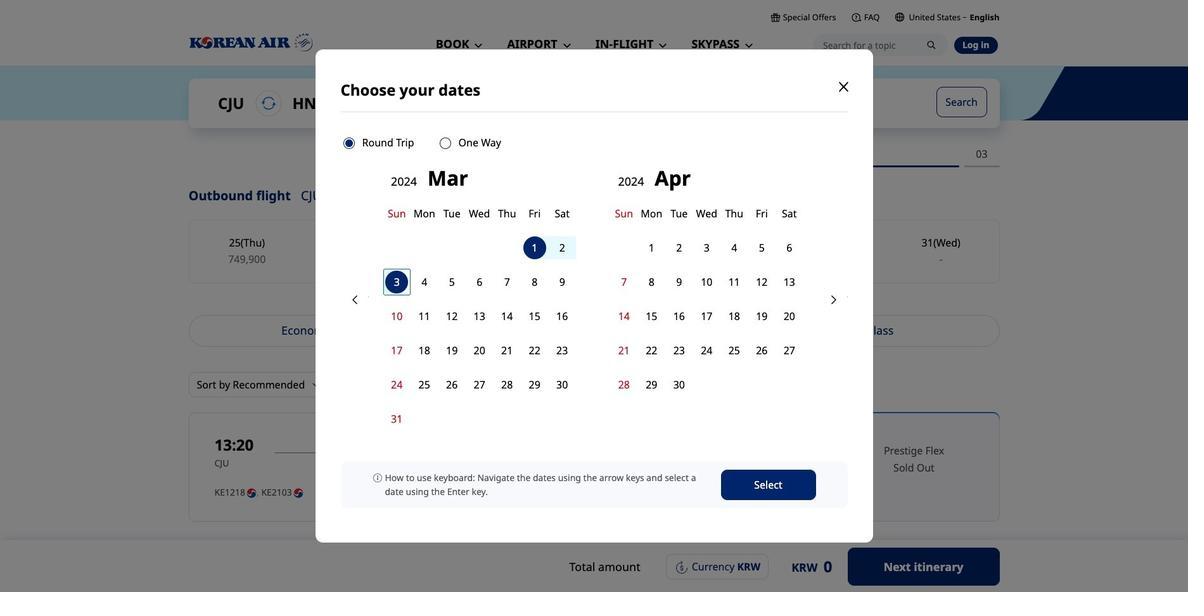 Task type: vqa. For each thing, say whether or not it's contained in the screenshot.
Korean Air Skyteam Skypass Morning Calm Premium "Image"
no



Task type: locate. For each thing, give the bounding box(es) containing it.
tab list
[[189, 315, 1000, 347]]

13:20 departure, 18:35 arrival,5h 15m required, gmp stopovers option group
[[488, 413, 1000, 522]]

dialog
[[0, 0, 1189, 592]]

main content
[[0, 66, 1189, 592]]

tab panel
[[189, 372, 1000, 592]]

15:45 departure, 21:35 arrival,5h 50m required, gmp stopovers option group
[[488, 547, 1000, 592]]



